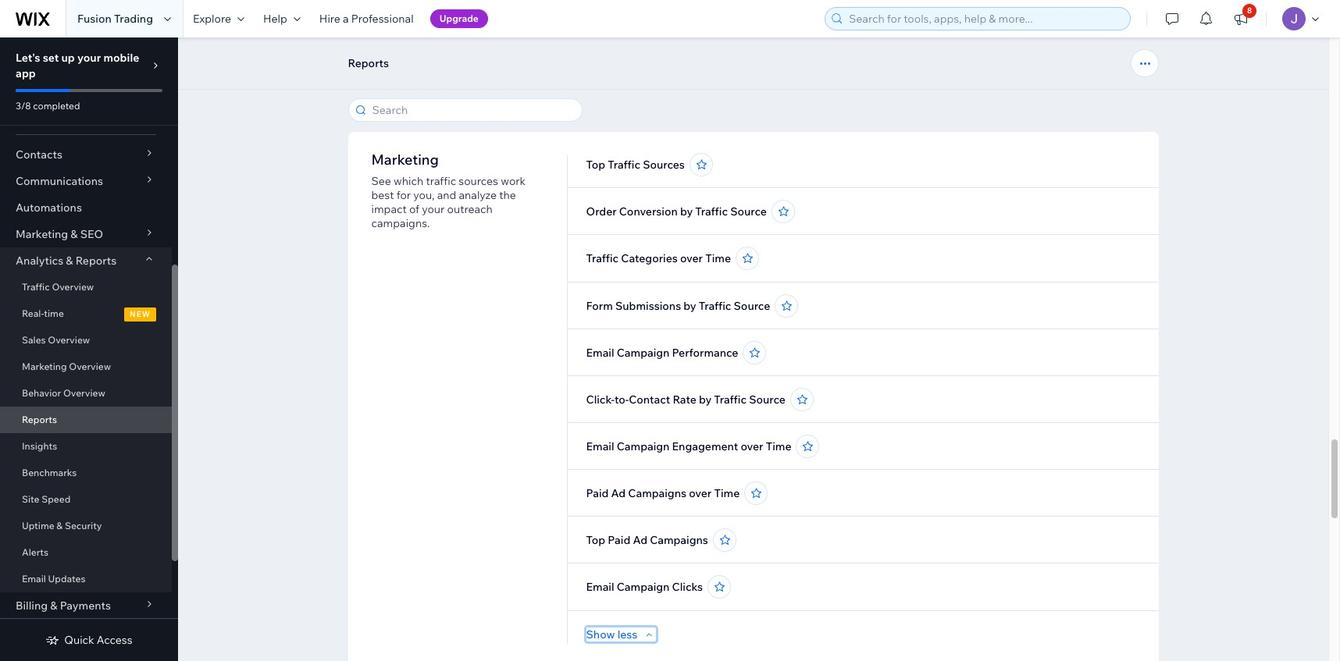Task type: vqa. For each thing, say whether or not it's contained in the screenshot.
Links within the Sidebar element
no



Task type: describe. For each thing, give the bounding box(es) containing it.
rate
[[673, 393, 696, 407]]

communications
[[16, 174, 103, 188]]

overview for traffic overview
[[52, 281, 94, 293]]

engagement
[[672, 440, 738, 454]]

1 vertical spatial ad
[[633, 533, 647, 547]]

your inside marketing see which traffic sources work best for you, and analyze the impact of your outreach campaigns.
[[422, 202, 445, 216]]

traffic overview
[[22, 281, 94, 293]]

1 vertical spatial paid
[[608, 533, 630, 547]]

overview for marketing overview
[[69, 361, 111, 373]]

& for marketing
[[71, 227, 78, 241]]

security
[[65, 520, 102, 532]]

8
[[1247, 5, 1252, 16]]

email updates
[[22, 573, 85, 585]]

email campaign engagement over time
[[586, 440, 791, 454]]

contacts
[[16, 148, 62, 162]]

conversion
[[619, 205, 678, 219]]

paid ad campaigns over time
[[586, 487, 740, 501]]

click-
[[586, 393, 615, 407]]

automations
[[16, 201, 82, 215]]

time for paid ad campaigns over time
[[714, 487, 740, 501]]

let's set up your mobile app
[[16, 51, 139, 80]]

reports link
[[0, 407, 172, 433]]

uptime
[[22, 520, 54, 532]]

top for top paid ad campaigns
[[586, 533, 605, 547]]

access
[[97, 633, 132, 647]]

sales
[[22, 334, 46, 346]]

booking
[[481, 71, 523, 85]]

performance
[[672, 346, 738, 360]]

work
[[501, 174, 526, 188]]

for
[[396, 188, 411, 202]]

email for email campaign clicks
[[586, 580, 614, 594]]

the
[[499, 188, 516, 202]]

new
[[130, 309, 151, 319]]

billing
[[16, 599, 48, 613]]

real-time
[[22, 308, 64, 319]]

up
[[61, 51, 75, 65]]

automations link
[[0, 194, 172, 221]]

analyze
[[459, 188, 497, 202]]

sources
[[643, 158, 685, 172]]

completed
[[33, 100, 80, 112]]

overview for behavior overview
[[63, 387, 105, 399]]

3/8 completed
[[16, 100, 80, 112]]

marketing & seo
[[16, 227, 103, 241]]

let's
[[16, 51, 40, 65]]

traffic
[[426, 174, 456, 188]]

your inside bookings learn how clients are booking and attending your services.
[[445, 85, 468, 99]]

analytics & reports button
[[0, 248, 172, 274]]

app
[[16, 66, 36, 80]]

bookings learn how clients are booking and attending your services.
[[371, 48, 523, 99]]

insights
[[22, 440, 57, 452]]

campaign for clicks
[[617, 580, 670, 594]]

fusion
[[77, 12, 112, 26]]

0 vertical spatial time
[[705, 251, 731, 266]]

& for uptime
[[56, 520, 63, 532]]

email for email updates
[[22, 573, 46, 585]]

help
[[263, 12, 287, 26]]

top traffic sources
[[586, 158, 685, 172]]

traffic right the rate
[[714, 393, 747, 407]]

reports for reports button
[[348, 56, 389, 70]]

email campaign performance
[[586, 346, 738, 360]]

speed
[[42, 494, 70, 505]]

form submissions by traffic source
[[586, 299, 770, 313]]

site speed link
[[0, 487, 172, 513]]

benchmarks link
[[0, 460, 172, 487]]

over for campaigns
[[689, 487, 712, 501]]

3/8
[[16, 100, 31, 112]]

marketing see which traffic sources work best for you, and analyze the impact of your outreach campaigns.
[[371, 151, 526, 230]]

reports for reports link
[[22, 414, 57, 426]]

quick access button
[[46, 633, 132, 647]]

updates
[[48, 573, 85, 585]]

0 vertical spatial campaigns
[[628, 487, 687, 501]]

order
[[586, 205, 617, 219]]

best
[[371, 188, 394, 202]]

fusion trading
[[77, 12, 153, 26]]

campaign for performance
[[617, 346, 670, 360]]

traffic inside sidebar element
[[22, 281, 50, 293]]

site speed
[[22, 494, 70, 505]]

communications button
[[0, 168, 172, 194]]

hire
[[319, 12, 340, 26]]

behavior overview
[[22, 387, 105, 399]]

1 vertical spatial campaigns
[[650, 533, 708, 547]]

bookings
[[371, 48, 434, 66]]

upgrade
[[439, 12, 479, 24]]

and inside bookings learn how clients are booking and attending your services.
[[371, 85, 391, 99]]

over for engagement
[[741, 440, 763, 454]]

insights link
[[0, 433, 172, 460]]

marketing & seo button
[[0, 221, 172, 248]]

reports inside popup button
[[75, 254, 117, 268]]

show
[[586, 628, 615, 642]]

you,
[[413, 188, 435, 202]]

0 vertical spatial paid
[[586, 487, 609, 501]]

click-to-contact rate by traffic source
[[586, 393, 786, 407]]

sales overview
[[22, 334, 90, 346]]

show less
[[586, 628, 638, 642]]

set
[[43, 51, 59, 65]]

traffic left sources
[[608, 158, 640, 172]]



Task type: locate. For each thing, give the bounding box(es) containing it.
2 vertical spatial reports
[[22, 414, 57, 426]]

by right submissions
[[684, 299, 696, 313]]

attending
[[393, 85, 442, 99]]

2 vertical spatial marketing
[[22, 361, 67, 373]]

marketing up analytics
[[16, 227, 68, 241]]

marketing
[[371, 151, 439, 169], [16, 227, 68, 241], [22, 361, 67, 373]]

time
[[705, 251, 731, 266], [766, 440, 791, 454], [714, 487, 740, 501]]

how
[[403, 71, 424, 85]]

alerts link
[[0, 540, 172, 566]]

analytics
[[16, 254, 63, 268]]

1 vertical spatial over
[[741, 440, 763, 454]]

2 vertical spatial over
[[689, 487, 712, 501]]

time for email campaign engagement over time
[[766, 440, 791, 454]]

campaigns up clicks
[[650, 533, 708, 547]]

2 top from the top
[[586, 533, 605, 547]]

and down reports button
[[371, 85, 391, 99]]

2 vertical spatial by
[[699, 393, 712, 407]]

and inside marketing see which traffic sources work best for you, and analyze the impact of your outreach campaigns.
[[437, 188, 456, 202]]

& inside dropdown button
[[71, 227, 78, 241]]

0 vertical spatial ad
[[611, 487, 626, 501]]

campaign for engagement
[[617, 440, 670, 454]]

campaigns up the top paid ad campaigns
[[628, 487, 687, 501]]

campaign left clicks
[[617, 580, 670, 594]]

& for analytics
[[66, 254, 73, 268]]

uptime & security
[[22, 520, 102, 532]]

marketing up the which
[[371, 151, 439, 169]]

your right up on the top left of the page
[[77, 51, 101, 65]]

reports up learn at the left top
[[348, 56, 389, 70]]

0 vertical spatial by
[[680, 205, 693, 219]]

mobile
[[103, 51, 139, 65]]

1 vertical spatial top
[[586, 533, 605, 547]]

show less button
[[586, 628, 656, 642]]

professional
[[351, 12, 414, 26]]

marketing for marketing see which traffic sources work best for you, and analyze the impact of your outreach campaigns.
[[371, 151, 439, 169]]

site
[[22, 494, 39, 505]]

1 top from the top
[[586, 158, 605, 172]]

trading
[[114, 12, 153, 26]]

hire a professional link
[[310, 0, 423, 37]]

your right of
[[422, 202, 445, 216]]

clicks
[[672, 580, 703, 594]]

email up click-
[[586, 346, 614, 360]]

seo
[[80, 227, 103, 241]]

2 horizontal spatial reports
[[348, 56, 389, 70]]

& inside 'popup button'
[[50, 599, 57, 613]]

0 vertical spatial your
[[77, 51, 101, 65]]

marketing inside dropdown button
[[16, 227, 68, 241]]

by for submissions
[[684, 299, 696, 313]]

email campaign clicks
[[586, 580, 703, 594]]

overview up the marketing overview
[[48, 334, 90, 346]]

0 horizontal spatial and
[[371, 85, 391, 99]]

over right the categories
[[680, 251, 703, 266]]

time
[[44, 308, 64, 319]]

0 vertical spatial top
[[586, 158, 605, 172]]

email up show
[[586, 580, 614, 594]]

& right uptime
[[56, 520, 63, 532]]

your inside 'let's set up your mobile app'
[[77, 51, 101, 65]]

benchmarks
[[22, 467, 77, 479]]

by right conversion
[[680, 205, 693, 219]]

reports
[[348, 56, 389, 70], [75, 254, 117, 268], [22, 414, 57, 426]]

campaign
[[617, 346, 670, 360], [617, 440, 670, 454], [617, 580, 670, 594]]

marketing inside marketing see which traffic sources work best for you, and analyze the impact of your outreach campaigns.
[[371, 151, 439, 169]]

email down click-
[[586, 440, 614, 454]]

overview down analytics & reports
[[52, 281, 94, 293]]

reports up insights
[[22, 414, 57, 426]]

overview down 'marketing overview' link
[[63, 387, 105, 399]]

Search field
[[367, 99, 577, 121]]

outreach
[[447, 202, 493, 216]]

email for email campaign performance
[[586, 346, 614, 360]]

0 vertical spatial campaign
[[617, 346, 670, 360]]

& inside popup button
[[66, 254, 73, 268]]

traffic up performance
[[699, 299, 731, 313]]

& left seo at left
[[71, 227, 78, 241]]

0 vertical spatial over
[[680, 251, 703, 266]]

paid up the top paid ad campaigns
[[586, 487, 609, 501]]

2 vertical spatial source
[[749, 393, 786, 407]]

traffic categories over time
[[586, 251, 731, 266]]

hire a professional
[[319, 12, 414, 26]]

top
[[586, 158, 605, 172], [586, 533, 605, 547]]

Search for tools, apps, help & more... field
[[844, 8, 1125, 30]]

2 vertical spatial campaign
[[617, 580, 670, 594]]

billing & payments
[[16, 599, 111, 613]]

top up order in the left of the page
[[586, 158, 605, 172]]

categories
[[621, 251, 678, 266]]

& right billing
[[50, 599, 57, 613]]

reports button
[[340, 52, 397, 75]]

impact
[[371, 202, 407, 216]]

ad up email campaign clicks
[[633, 533, 647, 547]]

payments
[[60, 599, 111, 613]]

8 button
[[1224, 0, 1258, 37]]

1 vertical spatial time
[[766, 440, 791, 454]]

by for conversion
[[680, 205, 693, 219]]

0 vertical spatial and
[[371, 85, 391, 99]]

to-
[[615, 393, 629, 407]]

traffic down order in the left of the page
[[586, 251, 619, 266]]

campaign down contact
[[617, 440, 670, 454]]

which
[[394, 174, 423, 188]]

contacts button
[[0, 141, 172, 168]]

behavior
[[22, 387, 61, 399]]

0 horizontal spatial ad
[[611, 487, 626, 501]]

email updates link
[[0, 566, 172, 593]]

analytics & reports
[[16, 254, 117, 268]]

0 vertical spatial reports
[[348, 56, 389, 70]]

top up email campaign clicks
[[586, 533, 605, 547]]

order conversion by traffic source
[[586, 205, 767, 219]]

traffic down analytics
[[22, 281, 50, 293]]

0 vertical spatial source
[[730, 205, 767, 219]]

quick
[[64, 633, 94, 647]]

2 vertical spatial your
[[422, 202, 445, 216]]

over down engagement
[[689, 487, 712, 501]]

contact
[[629, 393, 670, 407]]

explore
[[193, 12, 231, 26]]

& for billing
[[50, 599, 57, 613]]

campaign down submissions
[[617, 346, 670, 360]]

real-
[[22, 308, 44, 319]]

source for form submissions by traffic source
[[734, 299, 770, 313]]

less
[[617, 628, 638, 642]]

billing & payments button
[[0, 593, 172, 619]]

traffic right conversion
[[695, 205, 728, 219]]

email inside sidebar element
[[22, 573, 46, 585]]

overview for sales overview
[[48, 334, 90, 346]]

1 horizontal spatial reports
[[75, 254, 117, 268]]

1 horizontal spatial ad
[[633, 533, 647, 547]]

0 horizontal spatial reports
[[22, 414, 57, 426]]

source for order conversion by traffic source
[[730, 205, 767, 219]]

0 vertical spatial marketing
[[371, 151, 439, 169]]

time down engagement
[[714, 487, 740, 501]]

1 vertical spatial campaign
[[617, 440, 670, 454]]

1 vertical spatial source
[[734, 299, 770, 313]]

sources
[[459, 174, 498, 188]]

learn
[[371, 71, 400, 85]]

quick access
[[64, 633, 132, 647]]

time right engagement
[[766, 440, 791, 454]]

top for top traffic sources
[[586, 158, 605, 172]]

ad up the top paid ad campaigns
[[611, 487, 626, 501]]

upgrade button
[[430, 9, 488, 28]]

ad
[[611, 487, 626, 501], [633, 533, 647, 547]]

alerts
[[22, 547, 48, 558]]

1 vertical spatial marketing
[[16, 227, 68, 241]]

and right you,
[[437, 188, 456, 202]]

email
[[586, 346, 614, 360], [586, 440, 614, 454], [22, 573, 46, 585], [586, 580, 614, 594]]

marketing for marketing & seo
[[16, 227, 68, 241]]

marketing overview link
[[0, 354, 172, 380]]

overview down sales overview link
[[69, 361, 111, 373]]

2 campaign from the top
[[617, 440, 670, 454]]

1 vertical spatial reports
[[75, 254, 117, 268]]

1 horizontal spatial and
[[437, 188, 456, 202]]

your
[[77, 51, 101, 65], [445, 85, 468, 99], [422, 202, 445, 216]]

your left services.
[[445, 85, 468, 99]]

1 campaign from the top
[[617, 346, 670, 360]]

email down alerts
[[22, 573, 46, 585]]

time up form submissions by traffic source
[[705, 251, 731, 266]]

1 vertical spatial your
[[445, 85, 468, 99]]

over right engagement
[[741, 440, 763, 454]]

behavior overview link
[[0, 380, 172, 407]]

paid up email campaign clicks
[[608, 533, 630, 547]]

submissions
[[615, 299, 681, 313]]

a
[[343, 12, 349, 26]]

campaigns.
[[371, 216, 430, 230]]

& down "marketing & seo"
[[66, 254, 73, 268]]

marketing up behavior
[[22, 361, 67, 373]]

by right the rate
[[699, 393, 712, 407]]

form
[[586, 299, 613, 313]]

are
[[462, 71, 479, 85]]

paid
[[586, 487, 609, 501], [608, 533, 630, 547]]

see
[[371, 174, 391, 188]]

3 campaign from the top
[[617, 580, 670, 594]]

sidebar element
[[0, 37, 178, 661]]

1 vertical spatial and
[[437, 188, 456, 202]]

email for email campaign engagement over time
[[586, 440, 614, 454]]

sales overview link
[[0, 327, 172, 354]]

marketing for marketing overview
[[22, 361, 67, 373]]

over
[[680, 251, 703, 266], [741, 440, 763, 454], [689, 487, 712, 501]]

2 vertical spatial time
[[714, 487, 740, 501]]

reports inside button
[[348, 56, 389, 70]]

traffic overview link
[[0, 274, 172, 301]]

marketing overview
[[22, 361, 111, 373]]

uptime & security link
[[0, 513, 172, 540]]

reports down seo at left
[[75, 254, 117, 268]]

1 vertical spatial by
[[684, 299, 696, 313]]



